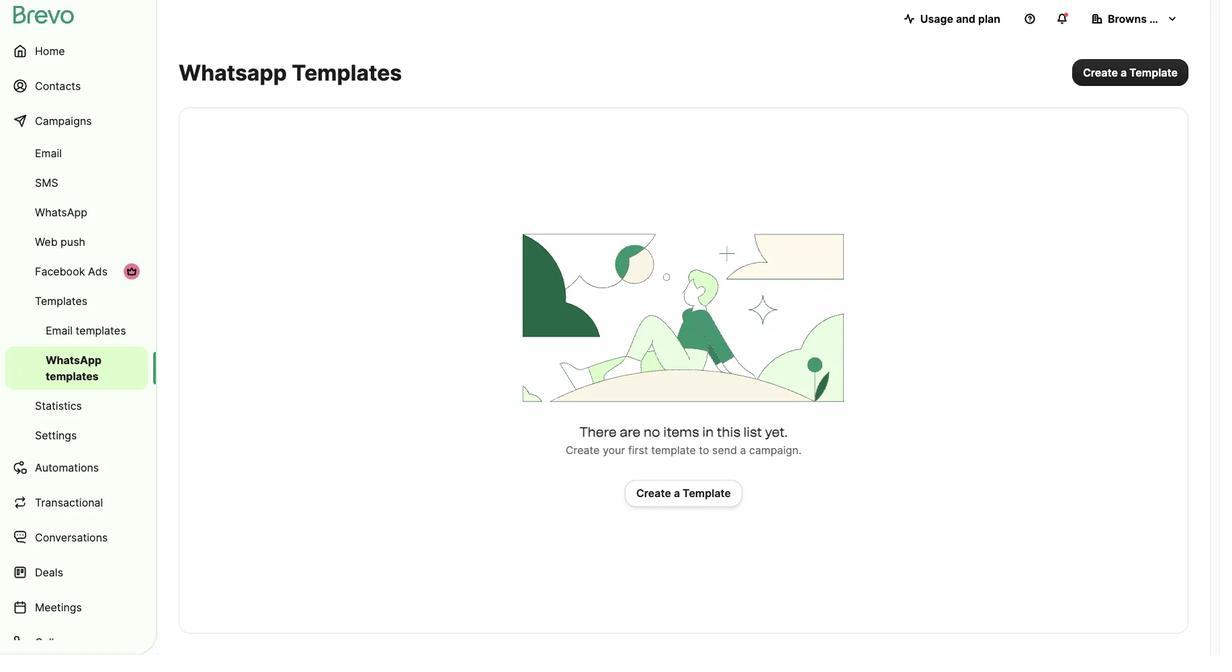 Task type: describe. For each thing, give the bounding box(es) containing it.
meetings
[[35, 601, 82, 614]]

campaigns
[[35, 114, 92, 127]]

facebook ads link
[[5, 258, 148, 285]]

email templates
[[46, 324, 126, 337]]

web push link
[[5, 229, 148, 255]]

whatsapp link
[[5, 199, 148, 226]]

whatsapp templates link
[[5, 347, 148, 390]]

1 horizontal spatial create a template
[[1083, 66, 1178, 79]]

contacts link
[[5, 70, 148, 102]]

automations link
[[5, 452, 148, 484]]

template for the top 'create a template' button
[[1130, 66, 1178, 79]]

there
[[580, 424, 617, 440]]

whatsapp templates
[[46, 354, 102, 383]]

a for the top 'create a template' button
[[1121, 66, 1127, 79]]

this
[[717, 424, 741, 440]]

usage
[[921, 12, 954, 25]]

create for the top 'create a template' button
[[1083, 66, 1118, 79]]

list
[[744, 424, 762, 440]]

1 vertical spatial create a template
[[637, 487, 731, 500]]

browns
[[1108, 12, 1147, 25]]

plan
[[979, 12, 1001, 25]]

statistics
[[35, 399, 82, 412]]

enterprise
[[1150, 12, 1204, 25]]

send
[[713, 444, 737, 457]]

there are no items in this list yet. create your first template to send a campaign.
[[566, 424, 802, 457]]

template
[[652, 444, 696, 457]]

to
[[699, 444, 710, 457]]

deals link
[[5, 557, 148, 589]]

transactional link
[[5, 487, 148, 519]]

first
[[629, 444, 649, 457]]

usage and plan
[[921, 12, 1001, 25]]

no
[[644, 424, 661, 440]]

left___rvooi image
[[126, 266, 137, 277]]

sms link
[[5, 169, 148, 196]]

create inside there are no items in this list yet. create your first template to send a campaign.
[[566, 444, 600, 457]]

campaigns link
[[5, 105, 148, 137]]

sms
[[35, 176, 58, 189]]

templates link
[[5, 288, 148, 315]]

a for 'create a template' button to the bottom
[[674, 487, 680, 500]]

transactional
[[35, 496, 103, 509]]

template for 'create a template' button to the bottom
[[683, 487, 731, 500]]

calls
[[35, 636, 60, 649]]

push
[[61, 235, 85, 248]]

automations
[[35, 461, 99, 474]]

1 horizontal spatial templates
[[292, 59, 402, 85]]

in
[[703, 424, 714, 440]]

settings link
[[5, 422, 148, 449]]

browns enterprise button
[[1082, 5, 1204, 32]]

usage and plan button
[[894, 5, 1012, 32]]



Task type: locate. For each thing, give the bounding box(es) containing it.
email link
[[5, 140, 148, 167]]

a down browns
[[1121, 66, 1127, 79]]

1 horizontal spatial template
[[1130, 66, 1178, 79]]

ads
[[88, 265, 108, 278]]

whatsapp
[[35, 206, 87, 219], [46, 354, 102, 367]]

email for email
[[35, 147, 62, 160]]

email down 'templates' link
[[46, 324, 73, 337]]

whatsapp down email templates link
[[46, 354, 102, 367]]

are
[[620, 424, 641, 440]]

items
[[664, 424, 699, 440]]

0 vertical spatial templates
[[76, 324, 126, 337]]

whatsapp inside whatsapp link
[[35, 206, 87, 219]]

create a template down template
[[637, 487, 731, 500]]

0 vertical spatial create
[[1083, 66, 1118, 79]]

1 vertical spatial template
[[683, 487, 731, 500]]

email inside email templates link
[[46, 324, 73, 337]]

2 horizontal spatial a
[[1121, 66, 1127, 79]]

1 vertical spatial whatsapp
[[46, 354, 102, 367]]

settings
[[35, 429, 77, 442]]

0 horizontal spatial create a template button
[[625, 480, 743, 507]]

a
[[1121, 66, 1127, 79], [740, 444, 747, 457], [674, 487, 680, 500]]

create down 'first'
[[637, 487, 672, 500]]

1 vertical spatial create a template button
[[625, 480, 743, 507]]

templates for whatsapp templates
[[46, 370, 99, 383]]

2 vertical spatial create
[[637, 487, 672, 500]]

template down browns enterprise in the top right of the page
[[1130, 66, 1178, 79]]

whatsapp templates
[[179, 59, 402, 85]]

1 vertical spatial templates
[[46, 370, 99, 383]]

email inside 'email' link
[[35, 147, 62, 160]]

0 horizontal spatial templates
[[35, 294, 88, 308]]

create a template button
[[1073, 59, 1189, 86], [625, 480, 743, 507]]

home link
[[5, 35, 148, 67]]

templates inside whatsapp templates
[[46, 370, 99, 383]]

create a template button down browns
[[1073, 59, 1189, 86]]

facebook ads
[[35, 265, 108, 278]]

0 horizontal spatial a
[[674, 487, 680, 500]]

a right send
[[740, 444, 747, 457]]

0 vertical spatial a
[[1121, 66, 1127, 79]]

2 horizontal spatial create
[[1083, 66, 1118, 79]]

whatsapp for whatsapp
[[35, 206, 87, 219]]

0 vertical spatial create a template
[[1083, 66, 1178, 79]]

1 vertical spatial create
[[566, 444, 600, 457]]

statistics link
[[5, 393, 148, 419]]

contacts
[[35, 79, 81, 92]]

conversations
[[35, 531, 108, 544]]

create a template button down template
[[625, 480, 743, 507]]

templates down 'templates' link
[[76, 324, 126, 337]]

create down there
[[566, 444, 600, 457]]

email up sms
[[35, 147, 62, 160]]

whatsapp inside whatsapp templates link
[[46, 354, 102, 367]]

templates
[[292, 59, 402, 85], [35, 294, 88, 308]]

2 vertical spatial a
[[674, 487, 680, 500]]

web push
[[35, 235, 85, 248]]

0 vertical spatial templates
[[292, 59, 402, 85]]

a inside there are no items in this list yet. create your first template to send a campaign.
[[740, 444, 747, 457]]

create
[[1083, 66, 1118, 79], [566, 444, 600, 457], [637, 487, 672, 500]]

yet.
[[765, 424, 788, 440]]

web
[[35, 235, 58, 248]]

meetings link
[[5, 592, 148, 624]]

browns enterprise
[[1108, 12, 1204, 25]]

templates
[[76, 324, 126, 337], [46, 370, 99, 383]]

email for email templates
[[46, 324, 73, 337]]

1 horizontal spatial create a template button
[[1073, 59, 1189, 86]]

and
[[956, 12, 976, 25]]

conversations link
[[5, 522, 148, 554]]

1 horizontal spatial create
[[637, 487, 672, 500]]

facebook
[[35, 265, 85, 278]]

template
[[1130, 66, 1178, 79], [683, 487, 731, 500]]

0 vertical spatial create a template button
[[1073, 59, 1189, 86]]

0 vertical spatial template
[[1130, 66, 1178, 79]]

0 vertical spatial whatsapp
[[35, 206, 87, 219]]

calls link
[[5, 626, 148, 655]]

email
[[35, 147, 62, 160], [46, 324, 73, 337]]

1 vertical spatial templates
[[35, 294, 88, 308]]

create down browns
[[1083, 66, 1118, 79]]

your
[[603, 444, 626, 457]]

templates for email templates
[[76, 324, 126, 337]]

templates up statistics link
[[46, 370, 99, 383]]

0 horizontal spatial create a template
[[637, 487, 731, 500]]

0 horizontal spatial template
[[683, 487, 731, 500]]

whatsapp up web push
[[35, 206, 87, 219]]

email templates link
[[5, 317, 148, 344]]

whatsapp
[[179, 59, 287, 85]]

create a template down browns
[[1083, 66, 1178, 79]]

1 vertical spatial a
[[740, 444, 747, 457]]

create for 'create a template' button to the bottom
[[637, 487, 672, 500]]

deals
[[35, 566, 63, 579]]

1 horizontal spatial a
[[740, 444, 747, 457]]

0 horizontal spatial create
[[566, 444, 600, 457]]

a down template
[[674, 487, 680, 500]]

template down to
[[683, 487, 731, 500]]

campaign.
[[750, 444, 802, 457]]

0 vertical spatial email
[[35, 147, 62, 160]]

whatsapp for whatsapp templates
[[46, 354, 102, 367]]

home
[[35, 44, 65, 57]]

create a template
[[1083, 66, 1178, 79], [637, 487, 731, 500]]

1 vertical spatial email
[[46, 324, 73, 337]]



Task type: vqa. For each thing, say whether or not it's contained in the screenshot.
Platform
no



